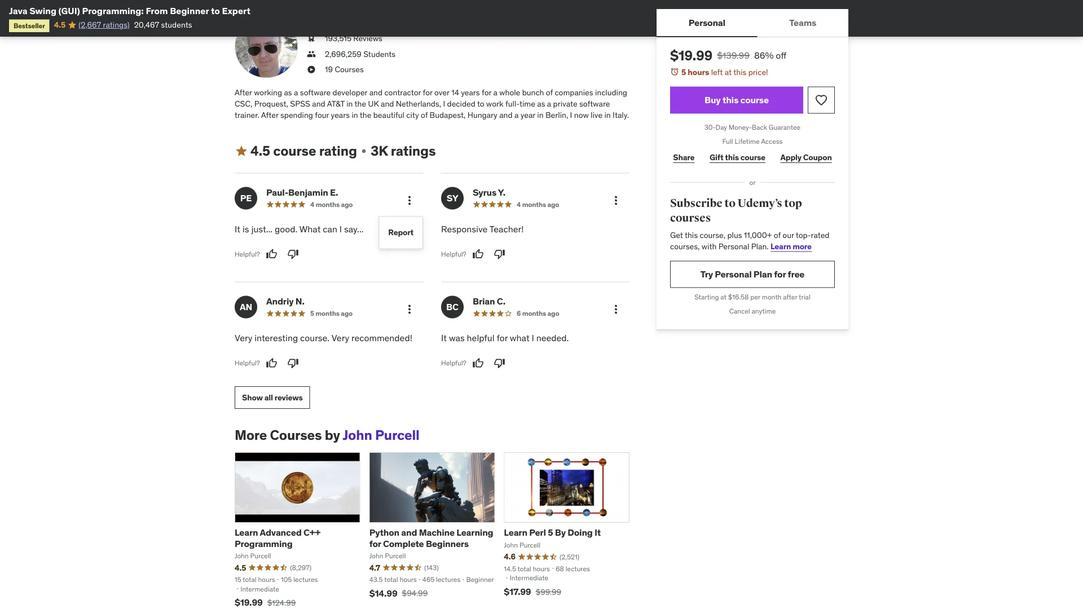 Task type: locate. For each thing, give the bounding box(es) containing it.
share
[[673, 152, 695, 162]]

learn advanced c++ programming link
[[235, 527, 321, 550]]

2521 reviews element
[[560, 553, 579, 562]]

it right doing
[[595, 527, 601, 539]]

lectures down 2521 reviews element
[[566, 565, 590, 573]]

personal
[[689, 17, 725, 28], [718, 241, 749, 251], [715, 268, 752, 280]]

more
[[793, 241, 812, 251]]

(143)
[[424, 564, 439, 572]]

this for get
[[685, 230, 698, 240]]

xsmall image
[[307, 33, 316, 44], [307, 49, 316, 60], [307, 64, 316, 75], [359, 147, 368, 156]]

3k ratings
[[371, 143, 436, 160]]

apply
[[780, 152, 802, 162]]

learn more
[[771, 241, 812, 251]]

it inside 'learn perl 5 by doing it john purcell'
[[595, 527, 601, 539]]

1 horizontal spatial 4.5
[[235, 563, 246, 573]]

19
[[325, 65, 333, 75]]

live
[[591, 110, 603, 120]]

it left the was
[[441, 333, 447, 344]]

1 vertical spatial years
[[331, 110, 350, 120]]

contractor
[[384, 88, 421, 98]]

and right python
[[401, 527, 417, 539]]

0 horizontal spatial it
[[235, 224, 240, 235]]

a up berlin,
[[547, 99, 551, 109]]

courses left by at bottom
[[270, 427, 322, 444]]

course,
[[700, 230, 725, 240]]

0 horizontal spatial courses
[[270, 427, 322, 444]]

1 horizontal spatial to
[[477, 99, 484, 109]]

4 up teacher!
[[517, 200, 521, 209]]

0 vertical spatial of
[[546, 88, 553, 98]]

total right the 43.5
[[384, 575, 398, 584]]

2 4 months ago from the left
[[517, 200, 559, 209]]

2 horizontal spatial to
[[725, 197, 736, 210]]

it left is
[[235, 224, 240, 235]]

2 horizontal spatial 5
[[681, 67, 686, 77]]

to left "expert"
[[211, 5, 220, 16]]

xsmall image left the 2,696,259
[[307, 49, 316, 60]]

helpful? left mark review by paul-benjamin e. as helpful icon
[[235, 250, 260, 259]]

hours up the $94.99
[[400, 575, 417, 584]]

additional actions for review by syrus y. image
[[609, 194, 623, 207]]

i right can
[[339, 224, 342, 235]]

0 vertical spatial 4.5
[[54, 20, 65, 30]]

with
[[702, 241, 717, 251]]

learn left advanced
[[235, 527, 258, 539]]

0 horizontal spatial lectures
[[293, 575, 318, 584]]

0 vertical spatial at
[[725, 67, 732, 77]]

1 vertical spatial it
[[441, 333, 447, 344]]

over
[[434, 88, 449, 98]]

courses for more
[[270, 427, 322, 444]]

5 right alarm icon
[[681, 67, 686, 77]]

193,515
[[325, 33, 351, 44]]

brian
[[473, 296, 495, 307]]

additional actions for review by paul-benjamin e. image
[[403, 194, 416, 207]]

6
[[517, 309, 521, 318]]

to up the hungary
[[477, 99, 484, 109]]

to inside subscribe to udemy's top courses
[[725, 197, 736, 210]]

the left "uk"
[[355, 99, 366, 109]]

off
[[776, 49, 786, 61]]

personal up "$19.99 $139.99 86% off"
[[689, 17, 725, 28]]

0 vertical spatial personal
[[689, 17, 725, 28]]

19 courses
[[325, 65, 364, 75]]

gift
[[710, 152, 723, 162]]

0 vertical spatial $19.99
[[670, 47, 713, 64]]

learn inside 'learn perl 5 by doing it john purcell'
[[504, 527, 527, 539]]

1 vertical spatial of
[[774, 230, 781, 240]]

subscribe to udemy's top courses
[[670, 197, 802, 225]]

john inside 'learn perl 5 by doing it john purcell'
[[504, 541, 518, 550]]

of left our
[[774, 230, 781, 240]]

1 vertical spatial personal
[[718, 241, 749, 251]]

as up spss
[[284, 88, 292, 98]]

and down full-
[[499, 110, 513, 120]]

$19.99 down 15 total hours
[[235, 597, 263, 609]]

4.5 for (2,667 ratings)
[[54, 20, 65, 30]]

python and machine learning for complete beginners link
[[369, 527, 493, 550]]

0 horizontal spatial of
[[546, 88, 553, 98]]

i up of budapest,
[[443, 99, 445, 109]]

1 vertical spatial to
[[477, 99, 484, 109]]

1 horizontal spatial as
[[537, 99, 545, 109]]

csc,
[[235, 99, 252, 109]]

cancel
[[729, 307, 750, 315]]

0 horizontal spatial $19.99
[[235, 597, 263, 609]]

ago for paul-benjamin e.
[[341, 200, 353, 209]]

helpful? for it is just... good. what can i say...
[[235, 250, 260, 259]]

xsmall image for 2,696,259 students
[[307, 49, 316, 60]]

needed.
[[536, 333, 569, 344]]

it for it is just... good. what can i say...
[[235, 224, 240, 235]]

mark review by andriy n. as unhelpful image
[[287, 358, 299, 369]]

1 vertical spatial 4.5
[[250, 143, 270, 160]]

whole
[[499, 88, 520, 98]]

2 vertical spatial to
[[725, 197, 736, 210]]

$19.99 for $19.99 $139.99 86% off
[[670, 47, 713, 64]]

courses down the 2,696,259
[[335, 65, 364, 75]]

john
[[343, 427, 372, 444], [504, 541, 518, 550], [235, 552, 249, 561], [369, 552, 383, 561]]

0 vertical spatial beginner
[[170, 5, 209, 16]]

years down at&t
[[331, 110, 350, 120]]

5 left the by
[[548, 527, 553, 539]]

a left year
[[514, 110, 519, 120]]

the down "uk"
[[360, 110, 371, 120]]

14.5
[[504, 565, 516, 573]]

intermediate
[[510, 574, 548, 583], [240, 585, 279, 594]]

total right "15"
[[243, 575, 256, 584]]

course for gift this course
[[741, 152, 765, 162]]

learn for advanced
[[235, 527, 258, 539]]

wishlist image
[[815, 93, 828, 107]]

of right the bunch
[[546, 88, 553, 98]]

hours left 105
[[258, 575, 275, 584]]

xsmall image left "193,515"
[[307, 33, 316, 44]]

programming
[[235, 538, 293, 550]]

1 vertical spatial intermediate
[[240, 585, 279, 594]]

at
[[725, 67, 732, 77], [721, 293, 727, 302]]

total right the 14.5
[[518, 565, 531, 573]]

months right 6
[[522, 309, 546, 318]]

n.
[[296, 296, 305, 307]]

helpful? left mark review by andriy n. as helpful 'icon' on the left
[[235, 359, 260, 368]]

5 for 5 months ago
[[310, 309, 314, 318]]

at left $16.58
[[721, 293, 727, 302]]

1 horizontal spatial i
[[443, 99, 445, 109]]

2 horizontal spatial total
[[518, 565, 531, 573]]

1 horizontal spatial it
[[441, 333, 447, 344]]

purcell inside 'learn perl 5 by doing it john purcell'
[[520, 541, 540, 550]]

105 lectures intermediate
[[240, 575, 318, 594]]

0 vertical spatial to
[[211, 5, 220, 16]]

it for it was helpful for what i needed.
[[441, 333, 447, 344]]

intermediate for $19.99
[[240, 585, 279, 594]]

mark review by brian c. as unhelpful image
[[494, 358, 505, 369]]

2 horizontal spatial lectures
[[566, 565, 590, 573]]

5 inside 'learn perl 5 by doing it john purcell'
[[548, 527, 553, 539]]

1 horizontal spatial years
[[461, 88, 480, 98]]

intermediate inside the "105 lectures intermediate"
[[240, 585, 279, 594]]

try
[[700, 268, 713, 280]]

helpful? left mark review by brian c. as helpful icon
[[441, 359, 466, 368]]

20,467
[[134, 20, 159, 30]]

ratings
[[391, 143, 436, 160]]

ago for syrus y.
[[547, 200, 559, 209]]

course inside gift this course link
[[741, 152, 765, 162]]

i
[[443, 99, 445, 109], [339, 224, 342, 235], [532, 333, 534, 344]]

4.5 for (8,297)
[[235, 563, 246, 573]]

tab list
[[657, 9, 848, 37]]

1 horizontal spatial $19.99
[[670, 47, 713, 64]]

helpful? left the mark review by syrus y. as helpful icon at the left top
[[441, 250, 466, 259]]

at inside starting at $16.58 per month after trial cancel anytime
[[721, 293, 727, 302]]

0 horizontal spatial 4 months ago
[[310, 200, 353, 209]]

learn inside learn advanced c++ programming john purcell
[[235, 527, 258, 539]]

i now
[[570, 110, 589, 120]]

1 horizontal spatial courses
[[335, 65, 364, 75]]

share button
[[670, 146, 698, 169]]

i right what
[[532, 333, 534, 344]]

4.5 up "15"
[[235, 563, 246, 573]]

john up "15"
[[235, 552, 249, 561]]

john inside learn advanced c++ programming john purcell
[[235, 552, 249, 561]]

0 horizontal spatial 4.5
[[54, 20, 65, 30]]

1 vertical spatial at
[[721, 293, 727, 302]]

5 hours left at this price!
[[681, 67, 768, 77]]

interesting
[[255, 333, 298, 344]]

months down e.
[[316, 200, 340, 209]]

personal down plus
[[718, 241, 749, 251]]

working
[[254, 88, 282, 98]]

months for y.
[[522, 200, 546, 209]]

$17.99
[[504, 586, 531, 598]]

helpful
[[467, 333, 494, 344]]

1 horizontal spatial total
[[384, 575, 398, 584]]

this inside buy this course button
[[723, 94, 738, 106]]

1 vertical spatial as
[[537, 99, 545, 109]]

hours for learn perl 5 by doing it
[[533, 565, 550, 573]]

for left what
[[497, 333, 508, 344]]

java swing (gui) programming: from beginner to expert
[[9, 5, 250, 16]]

and up beautiful
[[381, 99, 394, 109]]

a up spss
[[294, 88, 298, 98]]

very interesting course. very recommended!
[[235, 333, 412, 344]]

0 horizontal spatial learn
[[235, 527, 258, 539]]

2 horizontal spatial 4.5
[[250, 143, 270, 160]]

italy.
[[613, 110, 629, 120]]

1 vertical spatial i
[[339, 224, 342, 235]]

john up 4.6
[[504, 541, 518, 550]]

this inside gift this course link
[[725, 152, 739, 162]]

say...
[[344, 224, 364, 235]]

xsmall image left 19 at the top of page
[[307, 64, 316, 75]]

0 horizontal spatial 5
[[310, 309, 314, 318]]

money-
[[729, 123, 752, 132]]

more courses by john purcell
[[235, 427, 420, 444]]

students
[[161, 20, 192, 30]]

1 horizontal spatial 5
[[548, 527, 553, 539]]

course.
[[300, 333, 330, 344]]

months up very interesting course. very recommended!
[[316, 309, 339, 318]]

1 4 from the left
[[310, 200, 314, 209]]

4 months ago down e.
[[310, 200, 353, 209]]

was
[[449, 333, 465, 344]]

lectures inside "68 lectures intermediate"
[[566, 565, 590, 573]]

months for c.
[[522, 309, 546, 318]]

1 horizontal spatial intermediate
[[510, 574, 548, 583]]

at right left
[[725, 67, 732, 77]]

john up 4.7
[[369, 552, 383, 561]]

0 horizontal spatial very
[[235, 333, 252, 344]]

0 horizontal spatial software
[[300, 88, 331, 98]]

1 horizontal spatial beginner
[[466, 575, 494, 584]]

1 very from the left
[[235, 333, 252, 344]]

andriy n.
[[266, 296, 305, 307]]

very down an
[[235, 333, 252, 344]]

helpful?
[[235, 250, 260, 259], [441, 250, 466, 259], [235, 359, 260, 368], [441, 359, 466, 368]]

intermediate inside "68 lectures intermediate"
[[510, 574, 548, 583]]

0 horizontal spatial intermediate
[[240, 585, 279, 594]]

apply coupon
[[780, 152, 832, 162]]

after up csc,
[[235, 88, 252, 98]]

this right gift
[[725, 152, 739, 162]]

1 horizontal spatial learn
[[504, 527, 527, 539]]

i inside "after working as a software developer and contractor for over 14 years for a whole bunch of companies including csc, proquest, spss and at&t in the uk and netherlands, i decided to work full-time as a private software trainer. after spending four years in the beautiful city of budapest, hungary and a year in berlin, i now live in italy."
[[443, 99, 445, 109]]

this right buy
[[723, 94, 738, 106]]

1 vertical spatial $19.99
[[235, 597, 263, 609]]

1 horizontal spatial very
[[332, 333, 349, 344]]

this inside get this course, plus 11,000+ of our top-rated courses, with personal plan.
[[685, 230, 698, 240]]

years
[[461, 88, 480, 98], [331, 110, 350, 120]]

0 vertical spatial courses
[[335, 65, 364, 75]]

0 vertical spatial as
[[284, 88, 292, 98]]

0 vertical spatial it
[[235, 224, 240, 235]]

course down lifetime
[[741, 152, 765, 162]]

14.5 total hours
[[504, 565, 550, 573]]

4.5 right medium icon
[[250, 143, 270, 160]]

0 horizontal spatial years
[[331, 110, 350, 120]]

1 horizontal spatial 4 months ago
[[517, 200, 559, 209]]

1 vertical spatial the
[[360, 110, 371, 120]]

2 horizontal spatial learn
[[771, 241, 791, 251]]

2 horizontal spatial it
[[595, 527, 601, 539]]

this
[[733, 67, 747, 77], [723, 94, 738, 106], [725, 152, 739, 162], [685, 230, 698, 240]]

course inside buy this course button
[[740, 94, 769, 106]]

software up live at the right top of the page
[[579, 99, 610, 109]]

0 horizontal spatial as
[[284, 88, 292, 98]]

5 up course.
[[310, 309, 314, 318]]

months for n.
[[316, 309, 339, 318]]

2 4 from the left
[[517, 200, 521, 209]]

after down proquest,
[[261, 110, 278, 120]]

teacher!
[[489, 224, 524, 235]]

course up back on the top right of page
[[740, 94, 769, 106]]

four
[[315, 110, 329, 120]]

proquest,
[[254, 99, 288, 109]]

lectures down "8297 reviews" element
[[293, 575, 318, 584]]

learn down our
[[771, 241, 791, 251]]

0 horizontal spatial to
[[211, 5, 220, 16]]

hours for python and machine learning for complete beginners
[[400, 575, 417, 584]]

developer
[[333, 88, 367, 98]]

personal up $16.58
[[715, 268, 752, 280]]

of inside get this course, plus 11,000+ of our top-rated courses, with personal plan.
[[774, 230, 781, 240]]

software up spss
[[300, 88, 331, 98]]

0 vertical spatial years
[[461, 88, 480, 98]]

0 vertical spatial intermediate
[[510, 574, 548, 583]]

complete
[[383, 538, 424, 550]]

2 vertical spatial 4.5
[[235, 563, 246, 573]]

1 4 months ago from the left
[[310, 200, 353, 209]]

additional actions for review by andriy n. image
[[403, 303, 416, 317]]

4.5 down "(gui)"
[[54, 20, 65, 30]]

0 vertical spatial 5
[[681, 67, 686, 77]]

beautiful
[[373, 110, 404, 120]]

very right course.
[[332, 333, 349, 344]]

courses
[[335, 65, 364, 75], [270, 427, 322, 444]]

syrus
[[473, 187, 496, 198]]

2 vertical spatial i
[[532, 333, 534, 344]]

lectures inside the "105 lectures intermediate"
[[293, 575, 318, 584]]

43.5
[[369, 575, 383, 584]]

0 horizontal spatial beginner
[[170, 5, 209, 16]]

1 vertical spatial software
[[579, 99, 610, 109]]

2 vertical spatial 5
[[548, 527, 553, 539]]

this up courses,
[[685, 230, 698, 240]]

as down the bunch
[[537, 99, 545, 109]]

paul-
[[266, 187, 288, 198]]

1 horizontal spatial 4
[[517, 200, 521, 209]]

reviews
[[275, 393, 303, 403]]

4
[[310, 200, 314, 209], [517, 200, 521, 209]]

learn left the perl
[[504, 527, 527, 539]]

intermediate down 15 total hours
[[240, 585, 279, 594]]

for up 4.7
[[369, 538, 381, 550]]

5 for 5 hours left at this price!
[[681, 67, 686, 77]]

months up teacher!
[[522, 200, 546, 209]]

1 vertical spatial courses
[[270, 427, 322, 444]]

beginner up students
[[170, 5, 209, 16]]

0 vertical spatial i
[[443, 99, 445, 109]]

15
[[235, 575, 241, 584]]

1 horizontal spatial of
[[774, 230, 781, 240]]

years up decided
[[461, 88, 480, 98]]

2,696,259
[[325, 49, 362, 59]]

john purcell image
[[235, 15, 298, 79]]

1 horizontal spatial after
[[261, 110, 278, 120]]

by
[[325, 427, 340, 444]]

to left udemy's
[[725, 197, 736, 210]]

course for buy this course
[[740, 94, 769, 106]]

beginner right 465 lectures
[[466, 575, 494, 584]]

4 months ago up teacher!
[[517, 200, 559, 209]]

1 vertical spatial 5
[[310, 309, 314, 318]]

2 vertical spatial it
[[595, 527, 601, 539]]

$19.99 up alarm icon
[[670, 47, 713, 64]]

hours left left
[[688, 67, 709, 77]]

report
[[388, 228, 413, 238]]

hours left 68
[[533, 565, 550, 573]]

berlin,
[[545, 110, 568, 120]]

0 horizontal spatial 4
[[310, 200, 314, 209]]

responsive teacher!
[[441, 224, 524, 235]]

personal inside button
[[689, 17, 725, 28]]

lectures right 465
[[436, 575, 460, 584]]

udemy's
[[738, 197, 782, 210]]

0 vertical spatial after
[[235, 88, 252, 98]]

intermediate down 14.5 total hours
[[510, 574, 548, 583]]

0 vertical spatial the
[[355, 99, 366, 109]]

learn for perl
[[504, 527, 527, 539]]

0 horizontal spatial total
[[243, 575, 256, 584]]

4 down benjamin
[[310, 200, 314, 209]]



Task type: vqa. For each thing, say whether or not it's contained in the screenshot.
Private
yes



Task type: describe. For each thing, give the bounding box(es) containing it.
xsmall image for 19 courses
[[307, 64, 316, 75]]

0 horizontal spatial after
[[235, 88, 252, 98]]

this for gift
[[725, 152, 739, 162]]

show all reviews
[[242, 393, 303, 403]]

learn more link
[[771, 241, 812, 251]]

purcell inside python and machine learning for complete beginners john purcell
[[385, 552, 406, 561]]

spss
[[290, 99, 310, 109]]

68
[[556, 565, 564, 573]]

report button
[[388, 222, 413, 244]]

by
[[555, 527, 566, 539]]

coupon
[[803, 152, 832, 162]]

learn for more
[[771, 241, 791, 251]]

good.
[[275, 224, 297, 235]]

1 vertical spatial after
[[261, 110, 278, 120]]

rated
[[811, 230, 830, 240]]

subscribe
[[670, 197, 722, 210]]

pe
[[240, 192, 252, 204]]

for left free
[[774, 268, 786, 280]]

learn advanced c++ programming john purcell
[[235, 527, 321, 561]]

personal button
[[657, 9, 757, 36]]

additional actions for review by brian c. image
[[609, 303, 623, 317]]

xsmall image for 193,515 reviews
[[307, 33, 316, 44]]

after working as a software developer and contractor for over 14 years for a whole bunch of companies including csc, proquest, spss and at&t in the uk and netherlands, i decided to work full-time as a private software trainer. after spending four years in the beautiful city of budapest, hungary and a year in berlin, i now live in italy.
[[235, 88, 629, 120]]

or
[[749, 178, 756, 187]]

11,000+
[[744, 230, 772, 240]]

$19.99 $124.99
[[235, 597, 296, 609]]

$14.99
[[369, 588, 397, 599]]

reviews
[[353, 33, 382, 44]]

and up "uk"
[[369, 88, 382, 98]]

ago for brian c.
[[548, 309, 559, 318]]

3k
[[371, 143, 388, 160]]

465 lectures
[[422, 575, 460, 584]]

an
[[240, 302, 252, 313]]

total for $19.99
[[243, 575, 256, 584]]

and up four
[[312, 99, 325, 109]]

lectures for by
[[566, 565, 590, 573]]

alarm image
[[670, 67, 679, 76]]

mark review by andriy n. as helpful image
[[266, 358, 277, 369]]

6 months ago
[[517, 309, 559, 318]]

1 horizontal spatial lectures
[[436, 575, 460, 584]]

total for $14.99
[[384, 575, 398, 584]]

can
[[323, 224, 337, 235]]

0 horizontal spatial i
[[339, 224, 342, 235]]

$124.99
[[267, 598, 296, 608]]

143 reviews element
[[424, 563, 439, 573]]

8297 reviews element
[[290, 563, 311, 573]]

hungary
[[467, 110, 497, 120]]

what
[[299, 224, 321, 235]]

1 vertical spatial beginner
[[466, 575, 494, 584]]

bunch
[[522, 88, 544, 98]]

total for $17.99
[[518, 565, 531, 573]]

work
[[486, 99, 504, 109]]

personal inside get this course, plus 11,000+ of our top-rated courses, with personal plan.
[[718, 241, 749, 251]]

4 months ago for y.
[[517, 200, 559, 209]]

responsive
[[441, 224, 488, 235]]

full-
[[505, 99, 519, 109]]

lectures for programming
[[293, 575, 318, 584]]

this for buy
[[723, 94, 738, 106]]

$19.99 for $19.99 $124.99
[[235, 597, 263, 609]]

year
[[520, 110, 535, 120]]

$19.99 $139.99 86% off
[[670, 47, 786, 64]]

$94.99
[[402, 589, 428, 599]]

this down $139.99
[[733, 67, 747, 77]]

mark review by paul-benjamin e. as unhelpful image
[[287, 249, 299, 260]]

mark review by brian c. as helpful image
[[472, 358, 484, 369]]

2 vertical spatial personal
[[715, 268, 752, 280]]

mark review by syrus y. as helpful image
[[472, 249, 484, 260]]

tab list containing personal
[[657, 9, 848, 37]]

for left over
[[423, 88, 432, 98]]

sy
[[447, 192, 458, 204]]

apply coupon button
[[777, 146, 835, 169]]

courses
[[670, 211, 711, 225]]

4.7
[[369, 563, 380, 573]]

show
[[242, 393, 263, 403]]

all
[[264, 393, 273, 403]]

4 for benjamin
[[310, 200, 314, 209]]

what
[[510, 333, 530, 344]]

2 very from the left
[[332, 333, 349, 344]]

to inside "after working as a software developer and contractor for over 14 years for a whole bunch of companies including csc, proquest, spss and at&t in the uk and netherlands, i decided to work full-time as a private software trainer. after spending four years in the beautiful city of budapest, hungary and a year in berlin, i now live in italy."
[[477, 99, 484, 109]]

guarantee
[[769, 123, 801, 132]]

(2,667 ratings)
[[79, 20, 130, 30]]

and inside python and machine learning for complete beginners john purcell
[[401, 527, 417, 539]]

intermediate for $17.99
[[510, 574, 548, 583]]

programming:
[[82, 5, 144, 16]]

anytime
[[752, 307, 776, 315]]

try personal plan for free
[[700, 268, 805, 280]]

helpful? for it was helpful for what i needed.
[[441, 359, 466, 368]]

from
[[146, 5, 168, 16]]

course down spending at the top left of the page
[[273, 143, 316, 160]]

y.
[[498, 187, 506, 198]]

get
[[670, 230, 683, 240]]

4 for y.
[[517, 200, 521, 209]]

hours for learn advanced c++ programming
[[258, 575, 275, 584]]

2 horizontal spatial i
[[532, 333, 534, 344]]

$17.99 $99.99
[[504, 586, 561, 598]]

(2,667
[[79, 20, 101, 30]]

helpful? for very interesting course. very recommended!
[[235, 359, 260, 368]]

java
[[9, 5, 27, 16]]

of inside "after working as a software developer and contractor for over 14 years for a whole bunch of companies including csc, proquest, spss and at&t in the uk and netherlands, i decided to work full-time as a private software trainer. after spending four years in the beautiful city of budapest, hungary and a year in berlin, i now live in italy."
[[546, 88, 553, 98]]

medium image
[[235, 145, 248, 158]]

advanced
[[260, 527, 302, 539]]

for inside python and machine learning for complete beginners john purcell
[[369, 538, 381, 550]]

mark review by syrus y. as unhelpful image
[[494, 249, 505, 260]]

helpful? for responsive teacher!
[[441, 250, 466, 259]]

full
[[722, 137, 733, 146]]

20,467 students
[[134, 20, 192, 30]]

ratings)
[[103, 20, 130, 30]]

courses for 19
[[335, 65, 364, 75]]

0 vertical spatial software
[[300, 88, 331, 98]]

perl
[[529, 527, 546, 539]]

of budapest,
[[421, 110, 466, 120]]

plan.
[[751, 241, 769, 251]]

top
[[784, 197, 802, 210]]

4.5 course rating
[[250, 143, 357, 160]]

buy this course button
[[670, 87, 803, 114]]

john right by at bottom
[[343, 427, 372, 444]]

price!
[[748, 67, 768, 77]]

c++
[[303, 527, 321, 539]]

68 lectures intermediate
[[510, 565, 590, 583]]

john inside python and machine learning for complete beginners john purcell
[[369, 552, 383, 561]]

teams button
[[757, 9, 848, 36]]

purcell inside learn advanced c++ programming john purcell
[[250, 552, 271, 561]]

1 horizontal spatial software
[[579, 99, 610, 109]]

back
[[752, 123, 767, 132]]

ago for andriy n.
[[341, 309, 353, 318]]

after
[[783, 293, 797, 302]]

is
[[243, 224, 249, 235]]

a up the work
[[493, 88, 498, 98]]

xsmall image left 3k
[[359, 147, 368, 156]]

python and machine learning for complete beginners john purcell
[[369, 527, 493, 561]]

just...
[[251, 224, 273, 235]]

access
[[761, 137, 783, 146]]

plan
[[754, 268, 772, 280]]

machine
[[419, 527, 455, 539]]

4 months ago for benjamin
[[310, 200, 353, 209]]

for up the work
[[482, 88, 491, 98]]

$16.58
[[728, 293, 749, 302]]

decided
[[447, 99, 475, 109]]

python
[[369, 527, 399, 539]]

86%
[[754, 49, 774, 61]]

syrus y.
[[473, 187, 506, 198]]

expert
[[222, 5, 250, 16]]

months for benjamin
[[316, 200, 340, 209]]

companies
[[555, 88, 593, 98]]

mark review by paul-benjamin e. as helpful image
[[266, 249, 277, 260]]

left
[[711, 67, 723, 77]]

teams
[[789, 17, 816, 28]]



